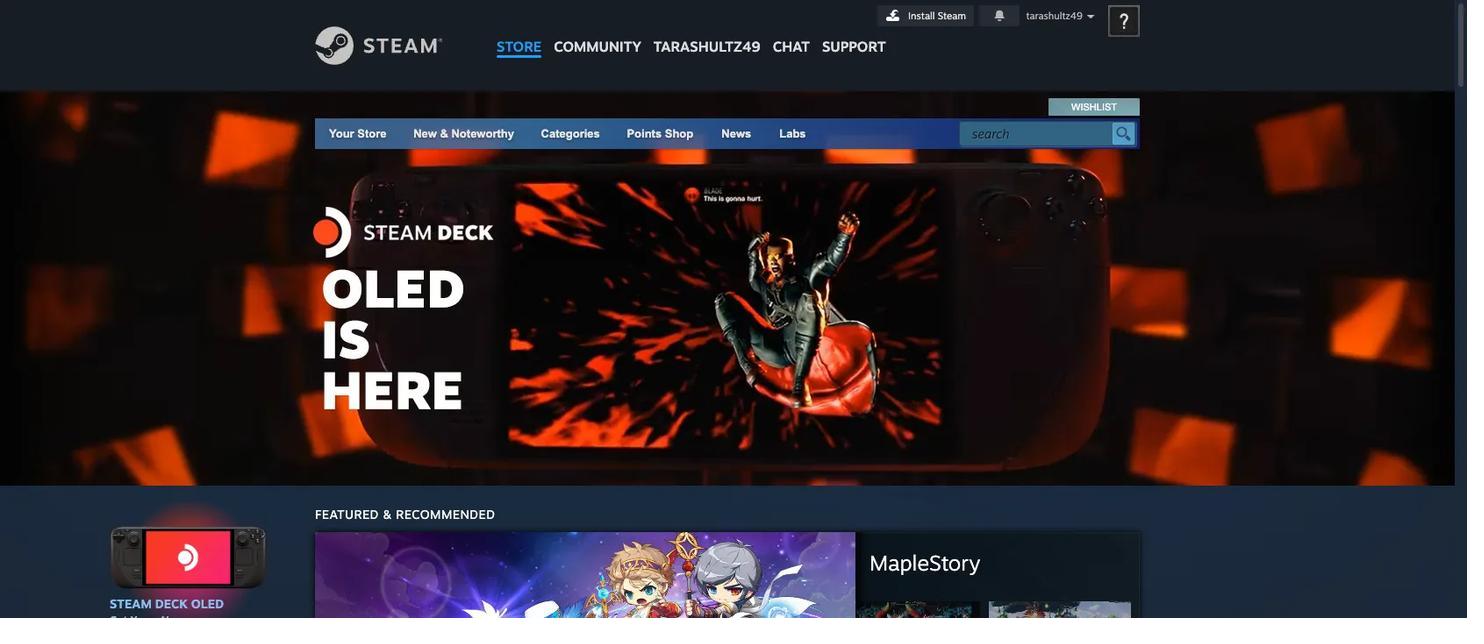 Task type: vqa. For each thing, say whether or not it's contained in the screenshot.
$17.99 $16.19
no



Task type: locate. For each thing, give the bounding box(es) containing it.
store
[[497, 38, 542, 55]]

&
[[440, 127, 448, 140], [383, 507, 392, 522]]

0 horizontal spatial tarashultz49
[[654, 38, 761, 55]]

store
[[357, 127, 387, 140]]

labs
[[780, 127, 806, 140]]

steam deck oled
[[110, 597, 224, 611]]

community link
[[548, 0, 648, 64]]

1 horizontal spatial steam
[[938, 10, 966, 22]]

deck
[[155, 597, 188, 611]]

0 vertical spatial &
[[440, 127, 448, 140]]

maplestory link
[[315, 533, 1140, 619]]

chat link
[[767, 0, 816, 60]]

install steam link
[[878, 5, 974, 26]]

categories
[[541, 127, 600, 140]]

your store link
[[329, 127, 387, 140]]

& right new
[[440, 127, 448, 140]]

tarashultz49 link
[[648, 0, 767, 64]]

news
[[722, 127, 752, 140]]

1 vertical spatial tarashultz49
[[654, 38, 761, 55]]

shop
[[665, 127, 694, 140]]

0 vertical spatial tarashultz49
[[1026, 10, 1083, 22]]

tarashultz49
[[1026, 10, 1083, 22], [654, 38, 761, 55]]

search text field
[[973, 123, 1109, 146]]

1 vertical spatial &
[[383, 507, 392, 522]]

categories link
[[541, 127, 600, 140]]

steam right 'install'
[[938, 10, 966, 22]]

news link
[[708, 119, 766, 149]]

new & noteworthy link
[[414, 127, 514, 140]]

labs link
[[766, 119, 820, 149]]

& right featured
[[383, 507, 392, 522]]

noteworthy
[[452, 127, 514, 140]]

points shop
[[627, 127, 694, 140]]

0 horizontal spatial &
[[383, 507, 392, 522]]

points shop link
[[613, 119, 708, 149]]

recommended
[[396, 507, 495, 522]]

steam left deck
[[110, 597, 152, 611]]

tarashultz49 inside tarashultz49 link
[[654, 38, 761, 55]]

steam
[[938, 10, 966, 22], [110, 597, 152, 611]]

0 horizontal spatial steam
[[110, 597, 152, 611]]

1 horizontal spatial &
[[440, 127, 448, 140]]

install
[[909, 10, 935, 22]]

maplestory
[[870, 550, 981, 576]]

install steam
[[909, 10, 966, 22]]

1 vertical spatial steam
[[110, 597, 152, 611]]

& for new
[[440, 127, 448, 140]]

wishlist
[[1072, 102, 1117, 112]]

new
[[414, 127, 437, 140]]



Task type: describe. For each thing, give the bounding box(es) containing it.
new & noteworthy
[[414, 127, 514, 140]]

points
[[627, 127, 662, 140]]

store link
[[491, 0, 548, 64]]

support link
[[816, 0, 892, 60]]

oled
[[191, 597, 224, 611]]

steam deck oled link
[[110, 527, 294, 619]]

featured & recommended
[[315, 507, 495, 522]]

& for featured
[[383, 507, 392, 522]]

your
[[329, 127, 354, 140]]

featured
[[315, 507, 379, 522]]

support
[[822, 38, 886, 55]]

your store
[[329, 127, 387, 140]]

0 vertical spatial steam
[[938, 10, 966, 22]]

wishlist link
[[1050, 98, 1139, 116]]

1 horizontal spatial tarashultz49
[[1026, 10, 1083, 22]]

community
[[554, 38, 642, 55]]

chat
[[773, 38, 810, 55]]



